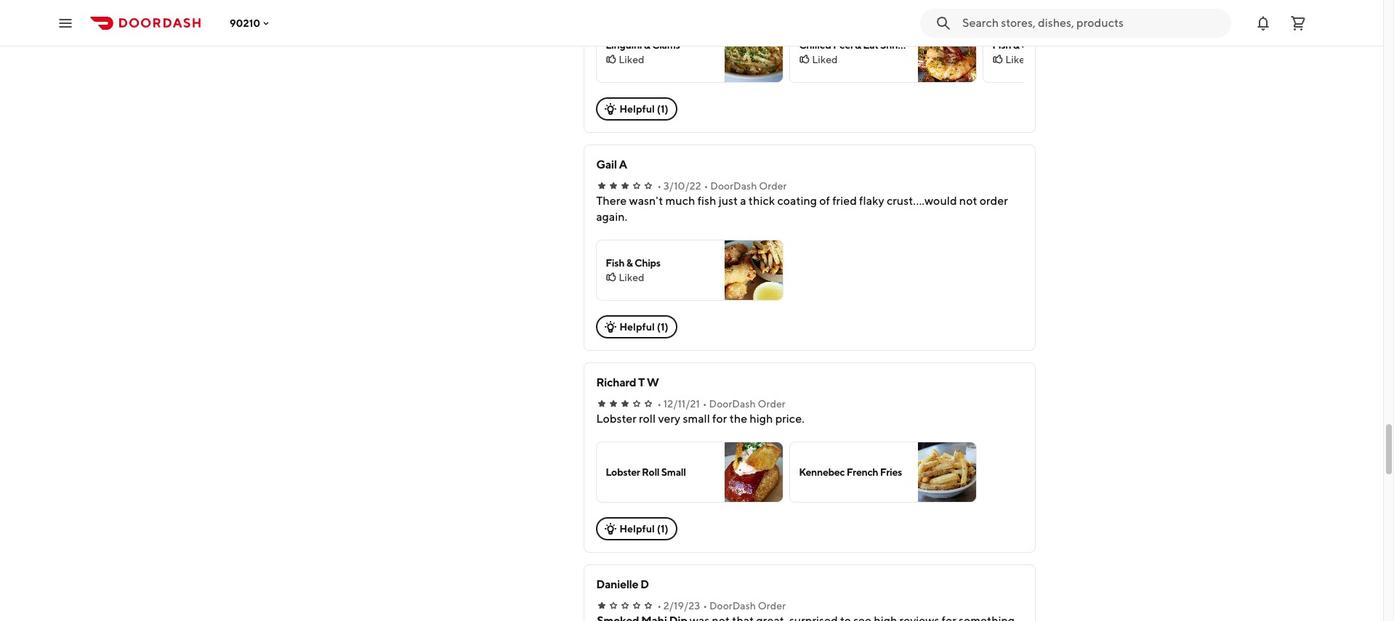 Task type: locate. For each thing, give the bounding box(es) containing it.
(1) down small
[[657, 524, 669, 535]]

helpful (1) up d
[[620, 524, 669, 535]]

• left 3/10/22
[[658, 180, 662, 192]]

t
[[639, 376, 645, 390]]

gail
[[597, 158, 617, 172]]

order for gail a
[[759, 180, 787, 192]]

2 helpful from the top
[[620, 321, 655, 333]]

lobster roll small image
[[725, 443, 783, 503]]

Store search: begin typing to search for stores available on DoorDash text field
[[963, 15, 1223, 31]]

0 horizontal spatial chips
[[635, 257, 661, 269]]

1 vertical spatial fish & chips
[[606, 257, 661, 269]]

•
[[658, 180, 662, 192], [704, 180, 709, 192], [658, 399, 662, 410], [703, 399, 707, 410], [658, 601, 662, 612], [703, 601, 708, 612]]

helpful up t
[[620, 321, 655, 333]]

richard t w
[[597, 376, 659, 390]]

chips
[[1022, 39, 1048, 51], [635, 257, 661, 269]]

0 vertical spatial doordash
[[711, 180, 757, 192]]

fish
[[993, 39, 1012, 51], [606, 257, 625, 269]]

• right 2/19/23
[[703, 601, 708, 612]]

chilled peel & eat shrimp
[[799, 39, 913, 51]]

1 vertical spatial doordash
[[710, 399, 756, 410]]

1 horizontal spatial fish
[[993, 39, 1012, 51]]

(1) for gail a
[[657, 321, 669, 333]]

2 helpful (1) from the top
[[620, 321, 669, 333]]

helpful for a
[[620, 321, 655, 333]]

1 vertical spatial helpful
[[620, 321, 655, 333]]

order
[[759, 180, 787, 192], [758, 399, 786, 410], [758, 601, 786, 612]]

helpful (1) button up a
[[597, 97, 678, 121]]

order for richard t w
[[758, 399, 786, 410]]

1 vertical spatial fish
[[606, 257, 625, 269]]

0 vertical spatial order
[[759, 180, 787, 192]]

helpful (1) up t
[[620, 321, 669, 333]]

kennebec
[[799, 467, 845, 479]]

1 vertical spatial helpful (1) button
[[597, 316, 678, 339]]

lobster
[[606, 467, 640, 479]]

(1)
[[657, 103, 669, 115], [657, 321, 669, 333], [657, 524, 669, 535]]

1 helpful (1) from the top
[[620, 103, 669, 115]]

helpful (1) button up d
[[597, 518, 678, 541]]

90210 button
[[230, 17, 272, 29]]

helpful up d
[[620, 524, 655, 535]]

2 vertical spatial helpful (1) button
[[597, 518, 678, 541]]

3 helpful from the top
[[620, 524, 655, 535]]

0 vertical spatial fish & chips
[[993, 39, 1048, 51]]

12/11/21
[[664, 399, 700, 410]]

helpful (1) up a
[[620, 103, 669, 115]]

1 vertical spatial order
[[758, 399, 786, 410]]

linguini & clams image
[[725, 23, 783, 82]]

&
[[644, 39, 651, 51], [855, 39, 862, 51], [1014, 39, 1020, 51], [627, 257, 633, 269]]

helpful
[[620, 103, 655, 115], [620, 321, 655, 333], [620, 524, 655, 535]]

0 vertical spatial (1)
[[657, 103, 669, 115]]

2 helpful (1) button from the top
[[597, 316, 678, 339]]

2 vertical spatial order
[[758, 601, 786, 612]]

lobster roll small button
[[597, 442, 784, 503]]

1 horizontal spatial chips
[[1022, 39, 1048, 51]]

1 vertical spatial chips
[[635, 257, 661, 269]]

0 horizontal spatial fish & chips
[[606, 257, 661, 269]]

liked for linguini & clams image
[[619, 54, 645, 65]]

0 vertical spatial helpful (1)
[[620, 103, 669, 115]]

2 vertical spatial helpful
[[620, 524, 655, 535]]

0 vertical spatial helpful
[[620, 103, 655, 115]]

0 vertical spatial helpful (1) button
[[597, 97, 678, 121]]

3 helpful (1) from the top
[[620, 524, 669, 535]]

2/19/23
[[664, 601, 701, 612]]

(1) down clams at the left of the page
[[657, 103, 669, 115]]

peel
[[834, 39, 854, 51]]

helpful (1)
[[620, 103, 669, 115], [620, 321, 669, 333], [620, 524, 669, 535]]

doordash right 3/10/22
[[711, 180, 757, 192]]

1 vertical spatial (1)
[[657, 321, 669, 333]]

chilled peel & eat shrimp image
[[919, 23, 977, 82]]

1 vertical spatial helpful (1)
[[620, 321, 669, 333]]

doordash right 2/19/23
[[710, 601, 756, 612]]

2 vertical spatial doordash
[[710, 601, 756, 612]]

doordash
[[711, 180, 757, 192], [710, 399, 756, 410], [710, 601, 756, 612]]

helpful (1) button
[[597, 97, 678, 121], [597, 316, 678, 339], [597, 518, 678, 541]]

helpful up a
[[620, 103, 655, 115]]

eat
[[863, 39, 879, 51]]

a
[[619, 158, 627, 172]]

liked
[[619, 54, 645, 65], [813, 54, 838, 65], [1006, 54, 1032, 65], [619, 272, 645, 284]]

fish & chips
[[993, 39, 1048, 51], [606, 257, 661, 269]]

d
[[641, 578, 649, 592]]

roll
[[642, 467, 660, 479]]

3 (1) from the top
[[657, 524, 669, 535]]

kennebec french fries image
[[919, 443, 977, 503]]

(1) up w
[[657, 321, 669, 333]]

2 vertical spatial (1)
[[657, 524, 669, 535]]

2 vertical spatial helpful (1)
[[620, 524, 669, 535]]

• 3/10/22 • doordash order
[[658, 180, 787, 192]]

doordash for danielle d
[[710, 601, 756, 612]]

• left 12/11/21
[[658, 399, 662, 410]]

helpful for t
[[620, 524, 655, 535]]

3 helpful (1) button from the top
[[597, 518, 678, 541]]

linguini & clams
[[606, 39, 680, 51]]

2 (1) from the top
[[657, 321, 669, 333]]

small
[[662, 467, 686, 479]]

doordash right 12/11/21
[[710, 399, 756, 410]]

helpful (1) button up t
[[597, 316, 678, 339]]



Task type: describe. For each thing, give the bounding box(es) containing it.
1 helpful (1) button from the top
[[597, 97, 678, 121]]

helpful (1) button for a
[[597, 316, 678, 339]]

helpful (1) for t
[[620, 524, 669, 535]]

1 horizontal spatial fish & chips
[[993, 39, 1048, 51]]

90210
[[230, 17, 261, 29]]

liked for chilled peel & eat shrimp image
[[813, 54, 838, 65]]

• 2/19/23 • doordash order
[[658, 601, 786, 612]]

helpful (1) button for t
[[597, 518, 678, 541]]

danielle
[[597, 578, 639, 592]]

0 vertical spatial fish
[[993, 39, 1012, 51]]

open menu image
[[57, 14, 74, 32]]

0 items, open order cart image
[[1290, 14, 1308, 32]]

w
[[647, 376, 659, 390]]

(1) for richard t w
[[657, 524, 669, 535]]

notification bell image
[[1255, 14, 1273, 32]]

helpful (1) for a
[[620, 321, 669, 333]]

doordash for gail a
[[711, 180, 757, 192]]

fries
[[881, 467, 903, 479]]

chilled
[[799, 39, 832, 51]]

richard
[[597, 376, 637, 390]]

0 vertical spatial chips
[[1022, 39, 1048, 51]]

danielle d
[[597, 578, 649, 592]]

• right 12/11/21
[[703, 399, 707, 410]]

fish & chips image
[[725, 241, 783, 300]]

• right 3/10/22
[[704, 180, 709, 192]]

doordash for richard t w
[[710, 399, 756, 410]]

shrimp
[[881, 39, 913, 51]]

• left 2/19/23
[[658, 601, 662, 612]]

kennebec french fries
[[799, 467, 903, 479]]

0 horizontal spatial fish
[[606, 257, 625, 269]]

kennebec french fries button
[[790, 442, 978, 503]]

3/10/22
[[664, 180, 702, 192]]

clams
[[652, 39, 680, 51]]

order for danielle d
[[758, 601, 786, 612]]

gail a
[[597, 158, 627, 172]]

1 (1) from the top
[[657, 103, 669, 115]]

1 helpful from the top
[[620, 103, 655, 115]]

lobster roll small
[[606, 467, 686, 479]]

linguini
[[606, 39, 642, 51]]

french
[[847, 467, 879, 479]]

liked for fish & chips image
[[619, 272, 645, 284]]

• 12/11/21 • doordash order
[[658, 399, 786, 410]]



Task type: vqa. For each thing, say whether or not it's contained in the screenshot.
2nd "$7.25" from the bottom of the page
no



